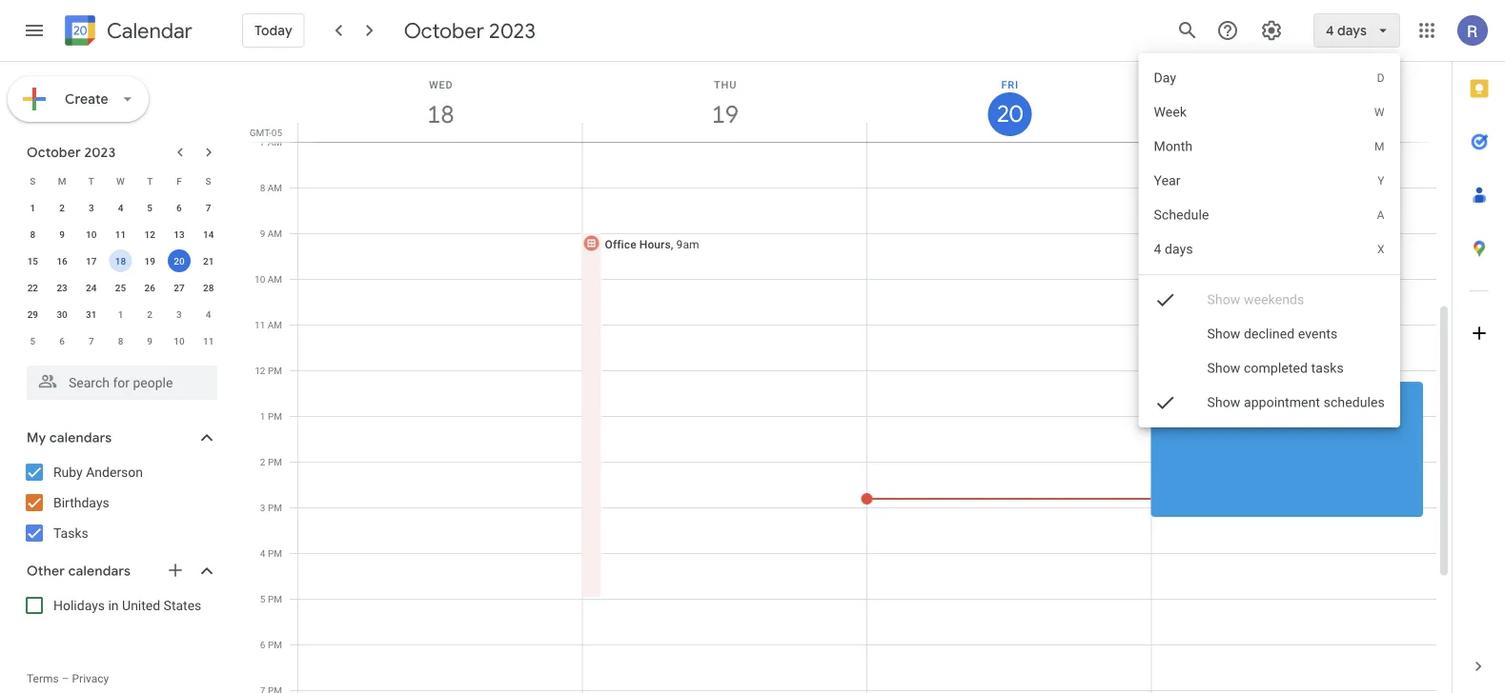 Task type: vqa. For each thing, say whether or not it's contained in the screenshot.
Clark
no



Task type: locate. For each thing, give the bounding box(es) containing it.
4 show from the top
[[1207, 395, 1241, 411]]

gmt-
[[250, 127, 271, 138]]

grid
[[244, 62, 1452, 694]]

t up 10 element
[[88, 175, 94, 187]]

3 inside grid
[[260, 502, 265, 514]]

4 days
[[1326, 22, 1367, 39], [1154, 242, 1193, 257]]

2 horizontal spatial 9
[[260, 228, 265, 239]]

18 cell
[[106, 248, 135, 275]]

6 down 30 element
[[59, 336, 65, 347]]

21 element
[[197, 250, 220, 273]]

2 horizontal spatial 10
[[255, 274, 265, 285]]

pm down 5 pm
[[268, 640, 282, 651]]

11 down 10 am
[[255, 319, 265, 331]]

3 up 10 element
[[89, 202, 94, 214]]

2 vertical spatial 7
[[89, 336, 94, 347]]

– inside brunch 12:15 – 3:15pm
[[1190, 401, 1198, 414]]

0 horizontal spatial 6
[[59, 336, 65, 347]]

0 vertical spatial 6
[[176, 202, 182, 214]]

19 inside column header
[[710, 99, 738, 130]]

1 am from the top
[[268, 136, 282, 148]]

calendars up ruby
[[49, 430, 112, 447]]

november 8 element
[[109, 330, 132, 353]]

1 vertical spatial check checkbox item
[[1139, 386, 1400, 420]]

4
[[1326, 22, 1334, 39], [118, 202, 123, 214], [1154, 242, 1162, 257], [206, 309, 211, 320], [260, 548, 265, 560]]

privacy link
[[72, 673, 109, 686]]

19 down thu
[[710, 99, 738, 130]]

10 down november 3 element
[[174, 336, 185, 347]]

menu
[[1139, 53, 1400, 440]]

check checkbox item
[[1139, 283, 1400, 317], [1139, 386, 1400, 420]]

12:15
[[1159, 401, 1188, 414]]

declined
[[1244, 326, 1295, 342]]

days down schedule
[[1165, 242, 1193, 257]]

1 vertical spatial days
[[1165, 242, 1193, 257]]

november 4 element
[[197, 303, 220, 326]]

my calendars button
[[4, 423, 236, 454]]

1 check from the top
[[1154, 289, 1177, 312]]

w
[[1374, 106, 1385, 119], [116, 175, 125, 187]]

0 vertical spatial calendars
[[49, 430, 112, 447]]

5 for 5 pm
[[260, 594, 265, 605]]

2 row from the top
[[18, 194, 223, 221]]

am
[[268, 136, 282, 148], [268, 182, 282, 193], [268, 228, 282, 239], [268, 274, 282, 285], [268, 319, 282, 331]]

0 vertical spatial 2023
[[489, 17, 536, 44]]

2 horizontal spatial 7
[[260, 136, 265, 148]]

check checkbox item up declined
[[1139, 283, 1400, 317]]

0 vertical spatial 1
[[30, 202, 35, 214]]

2 vertical spatial 10
[[174, 336, 185, 347]]

today button
[[242, 8, 305, 53]]

week menu item
[[1139, 95, 1400, 130]]

row group
[[18, 194, 223, 355]]

am up 9 am
[[268, 182, 282, 193]]

4 inside popup button
[[1326, 22, 1334, 39]]

18 down wed
[[426, 99, 453, 130]]

2 vertical spatial 11
[[203, 336, 214, 347]]

1 vertical spatial 1
[[118, 309, 123, 320]]

11 up 18 element
[[115, 229, 126, 240]]

fri 20
[[995, 79, 1022, 129]]

gmt-05
[[250, 127, 282, 138]]

8 up 15 element
[[30, 229, 35, 240]]

2 pm from the top
[[268, 411, 282, 422]]

1 horizontal spatial 11
[[203, 336, 214, 347]]

1 vertical spatial 7
[[206, 202, 211, 214]]

4 right settings menu image on the top of the page
[[1326, 22, 1334, 39]]

0 horizontal spatial m
[[58, 175, 66, 187]]

2 up 16 element
[[59, 202, 65, 214]]

2 vertical spatial 5
[[260, 594, 265, 605]]

check checkbox item down "show completed tasks"
[[1139, 386, 1400, 420]]

12 up 19 element at top left
[[144, 229, 155, 240]]

row containing 8
[[18, 221, 223, 248]]

– right 'terms'
[[62, 673, 69, 686]]

12 inside row
[[144, 229, 155, 240]]

4 days button
[[1313, 8, 1400, 53]]

hours
[[639, 238, 671, 251]]

1 horizontal spatial 10
[[174, 336, 185, 347]]

3 am from the top
[[268, 228, 282, 239]]

2 horizontal spatial 1
[[260, 411, 265, 422]]

show inside checkbox item
[[1207, 361, 1241, 377]]

2 am from the top
[[268, 182, 282, 193]]

m for month
[[1375, 140, 1385, 153]]

year
[[1154, 173, 1181, 189]]

am for 10 am
[[268, 274, 282, 285]]

row containing 1
[[18, 194, 223, 221]]

1 horizontal spatial 18
[[426, 99, 453, 130]]

1
[[30, 202, 35, 214], [118, 309, 123, 320], [260, 411, 265, 422]]

1 horizontal spatial 5
[[147, 202, 153, 214]]

0 horizontal spatial w
[[116, 175, 125, 187]]

9 up 10 am
[[260, 228, 265, 239]]

m up 16 element
[[58, 175, 66, 187]]

0 vertical spatial days
[[1337, 22, 1367, 39]]

5 pm from the top
[[268, 548, 282, 560]]

9am
[[676, 238, 699, 251]]

pm down 1 pm
[[268, 457, 282, 468]]

1 horizontal spatial m
[[1375, 140, 1385, 153]]

row
[[18, 168, 223, 194], [18, 194, 223, 221], [18, 221, 223, 248], [18, 248, 223, 275], [18, 275, 223, 301], [18, 301, 223, 328], [18, 328, 223, 355]]

show up '3:15pm'
[[1207, 361, 1241, 377]]

9 inside grid
[[260, 228, 265, 239]]

26 element
[[138, 276, 161, 299]]

show weekends
[[1207, 292, 1304, 308]]

9 up 16 element
[[59, 229, 65, 240]]

0 vertical spatial 5
[[147, 202, 153, 214]]

2 up november 9 element
[[147, 309, 153, 320]]

19 link
[[703, 92, 747, 136]]

0 vertical spatial 18
[[426, 99, 453, 130]]

28 element
[[197, 276, 220, 299]]

1 horizontal spatial 19
[[710, 99, 738, 130]]

20 column header
[[866, 62, 1152, 142]]

5 up 12 element
[[147, 202, 153, 214]]

settings menu image
[[1260, 19, 1283, 42]]

november 1 element
[[109, 303, 132, 326]]

5
[[147, 202, 153, 214], [30, 336, 35, 347], [260, 594, 265, 605]]

6 pm from the top
[[268, 594, 282, 605]]

calendars up in
[[68, 563, 131, 580]]

m
[[1375, 140, 1385, 153], [58, 175, 66, 187]]

other
[[27, 563, 65, 580]]

0 vertical spatial –
[[1190, 401, 1198, 414]]

pm down 2 pm
[[268, 502, 282, 514]]

1 vertical spatial 4 days
[[1154, 242, 1193, 257]]

menu containing check
[[1139, 53, 1400, 440]]

18 link
[[419, 92, 463, 136]]

1 horizontal spatial 12
[[255, 365, 265, 377]]

12 for 12 pm
[[255, 365, 265, 377]]

2 check from the top
[[1154, 392, 1177, 415]]

4 down 3 pm
[[260, 548, 265, 560]]

0 horizontal spatial 10
[[86, 229, 97, 240]]

2 vertical spatial 8
[[118, 336, 123, 347]]

days
[[1337, 22, 1367, 39], [1165, 242, 1193, 257]]

25
[[115, 282, 126, 294]]

states
[[164, 598, 201, 614]]

2 vertical spatial 1
[[260, 411, 265, 422]]

1 vertical spatial october
[[27, 144, 81, 161]]

5 am from the top
[[268, 319, 282, 331]]

calendar heading
[[103, 18, 192, 44]]

s up 15 element
[[30, 175, 36, 187]]

3 pm
[[260, 502, 282, 514]]

4 days down schedule
[[1154, 242, 1193, 257]]

0 vertical spatial w
[[1374, 106, 1385, 119]]

1 s from the left
[[30, 175, 36, 187]]

terms
[[27, 673, 59, 686]]

1 vertical spatial –
[[62, 673, 69, 686]]

1 pm from the top
[[268, 365, 282, 377]]

1 horizontal spatial 3
[[176, 309, 182, 320]]

0 vertical spatial m
[[1375, 140, 1385, 153]]

show left declined
[[1207, 326, 1241, 342]]

1 up 15 element
[[30, 202, 35, 214]]

pm for 1 pm
[[268, 411, 282, 422]]

0 horizontal spatial 20
[[174, 255, 185, 267]]

1 pm
[[260, 411, 282, 422]]

show declined events checkbox item
[[1139, 263, 1400, 406]]

8 up 9 am
[[260, 182, 265, 193]]

1 horizontal spatial 1
[[118, 309, 123, 320]]

1 horizontal spatial –
[[1190, 401, 1198, 414]]

7 down 31 element
[[89, 336, 94, 347]]

– right 12:15
[[1190, 401, 1198, 414]]

20 cell
[[164, 248, 194, 275]]

tab list
[[1453, 62, 1505, 641]]

0 horizontal spatial 8
[[30, 229, 35, 240]]

12 element
[[138, 223, 161, 246]]

2 down 1 pm
[[260, 457, 265, 468]]

am for 11 am
[[268, 319, 282, 331]]

0 vertical spatial 4 days
[[1326, 22, 1367, 39]]

calendars
[[49, 430, 112, 447], [68, 563, 131, 580]]

8 down november 1 element
[[118, 336, 123, 347]]

show right "brunch"
[[1207, 395, 1241, 411]]

terms – privacy
[[27, 673, 109, 686]]

0 horizontal spatial s
[[30, 175, 36, 187]]

23
[[57, 282, 67, 294]]

14
[[203, 229, 214, 240]]

30 element
[[51, 303, 73, 326]]

check for show weekends
[[1154, 289, 1177, 312]]

8
[[260, 182, 265, 193], [30, 229, 35, 240], [118, 336, 123, 347]]

11 element
[[109, 223, 132, 246]]

show for show completed tasks
[[1207, 361, 1241, 377]]

9
[[260, 228, 265, 239], [59, 229, 65, 240], [147, 336, 153, 347]]

0 vertical spatial 10
[[86, 229, 97, 240]]

1 down 12 pm
[[260, 411, 265, 422]]

calendar element
[[61, 11, 192, 53]]

20 inside 20, today element
[[174, 255, 185, 267]]

0 horizontal spatial 4 days
[[1154, 242, 1193, 257]]

1 vertical spatial 2
[[147, 309, 153, 320]]

1 vertical spatial 12
[[255, 365, 265, 377]]

11 inside november 11 element
[[203, 336, 214, 347]]

0 horizontal spatial october
[[27, 144, 81, 161]]

0 horizontal spatial days
[[1165, 242, 1193, 257]]

october 2023 up wed
[[404, 17, 536, 44]]

19 up 26
[[144, 255, 155, 267]]

9 down 'november 2' element
[[147, 336, 153, 347]]

y
[[1378, 174, 1385, 188]]

1 horizontal spatial 8
[[118, 336, 123, 347]]

6 down the f on the left
[[176, 202, 182, 214]]

2 horizontal spatial 11
[[255, 319, 265, 331]]

0 horizontal spatial 12
[[144, 229, 155, 240]]

12 for 12
[[144, 229, 155, 240]]

20
[[995, 99, 1022, 129], [174, 255, 185, 267]]

0 horizontal spatial t
[[88, 175, 94, 187]]

year menu item
[[1139, 164, 1400, 198]]

t
[[88, 175, 94, 187], [147, 175, 153, 187]]

s
[[30, 175, 36, 187], [206, 175, 211, 187]]

check down schedule
[[1154, 289, 1177, 312]]

3 pm from the top
[[268, 457, 282, 468]]

0 horizontal spatial 19
[[144, 255, 155, 267]]

october 2023 down the create dropdown button
[[27, 144, 116, 161]]

october 2023
[[404, 17, 536, 44], [27, 144, 116, 161]]

1 show from the top
[[1207, 292, 1241, 308]]

show for show appointment schedules
[[1207, 395, 1241, 411]]

0 vertical spatial 7
[[260, 136, 265, 148]]

11
[[115, 229, 126, 240], [255, 319, 265, 331], [203, 336, 214, 347]]

november 9 element
[[138, 330, 161, 353]]

pm up 1 pm
[[268, 365, 282, 377]]

12 down 11 am
[[255, 365, 265, 377]]

0 horizontal spatial 11
[[115, 229, 126, 240]]

0 vertical spatial 8
[[260, 182, 265, 193]]

3 for november 3 element
[[176, 309, 182, 320]]

1 vertical spatial 18
[[115, 255, 126, 267]]

29 element
[[21, 303, 44, 326]]

18 inside wed 18
[[426, 99, 453, 130]]

17 element
[[80, 250, 103, 273]]

4 pm from the top
[[268, 502, 282, 514]]

2 vertical spatial 2
[[260, 457, 265, 468]]

27 element
[[168, 276, 191, 299]]

31 element
[[80, 303, 103, 326]]

1 vertical spatial 19
[[144, 255, 155, 267]]

am up 8 am at top
[[268, 136, 282, 148]]

am for 7 am
[[268, 136, 282, 148]]

0 vertical spatial october 2023
[[404, 17, 536, 44]]

1 horizontal spatial s
[[206, 175, 211, 187]]

12
[[144, 229, 155, 240], [255, 365, 265, 377]]

m inside row
[[58, 175, 66, 187]]

25 element
[[109, 276, 132, 299]]

1 horizontal spatial 9
[[147, 336, 153, 347]]

2 horizontal spatial 5
[[260, 594, 265, 605]]

8 for 8 am
[[260, 182, 265, 193]]

1 horizontal spatial w
[[1374, 106, 1385, 119]]

show declined events
[[1207, 326, 1338, 342]]

20 link
[[988, 92, 1032, 136]]

5 row from the top
[[18, 275, 223, 301]]

calendars inside "dropdown button"
[[49, 430, 112, 447]]

m inside menu item
[[1375, 140, 1385, 153]]

2 pm
[[260, 457, 282, 468]]

10 for 10 element
[[86, 229, 97, 240]]

16 element
[[51, 250, 73, 273]]

0 horizontal spatial 18
[[115, 255, 126, 267]]

1 row from the top
[[18, 168, 223, 194]]

7 up 14 element
[[206, 202, 211, 214]]

05
[[271, 127, 282, 138]]

15 element
[[21, 250, 44, 273]]

privacy
[[72, 673, 109, 686]]

1 t from the left
[[88, 175, 94, 187]]

schedule menu item
[[1139, 198, 1400, 233]]

5 down 29 element
[[30, 336, 35, 347]]

6 pm
[[260, 640, 282, 651]]

1 for 1 pm
[[260, 411, 265, 422]]

7 left "05"
[[260, 136, 265, 148]]

3 down 27 element
[[176, 309, 182, 320]]

1 vertical spatial calendars
[[68, 563, 131, 580]]

2 vertical spatial 6
[[260, 640, 265, 651]]

9 for november 9 element
[[147, 336, 153, 347]]

1 vertical spatial 6
[[59, 336, 65, 347]]

1 vertical spatial 5
[[30, 336, 35, 347]]

w inside menu item
[[1374, 106, 1385, 119]]

column header
[[1151, 62, 1436, 142]]

0 horizontal spatial 2023
[[84, 144, 116, 161]]

3
[[89, 202, 94, 214], [176, 309, 182, 320], [260, 502, 265, 514]]

wed
[[429, 79, 453, 91]]

1 vertical spatial m
[[58, 175, 66, 187]]

0 horizontal spatial 7
[[89, 336, 94, 347]]

1 horizontal spatial days
[[1337, 22, 1367, 39]]

pm down 3 pm
[[268, 548, 282, 560]]

5 down 4 pm
[[260, 594, 265, 605]]

5 inside grid
[[260, 594, 265, 605]]

3 down 2 pm
[[260, 502, 265, 514]]

10 up 11 am
[[255, 274, 265, 285]]

1 vertical spatial 10
[[255, 274, 265, 285]]

11 inside 11 element
[[115, 229, 126, 240]]

10 up 17
[[86, 229, 97, 240]]

am down 9 am
[[268, 274, 282, 285]]

10
[[86, 229, 97, 240], [255, 274, 265, 285], [174, 336, 185, 347]]

pm for 5 pm
[[268, 594, 282, 605]]

1 vertical spatial october 2023
[[27, 144, 116, 161]]

w up 11 element
[[116, 175, 125, 187]]

18 up 25
[[115, 255, 126, 267]]

days right settings menu image on the top of the page
[[1337, 22, 1367, 39]]

1 vertical spatial 20
[[174, 255, 185, 267]]

october down the create dropdown button
[[27, 144, 81, 161]]

0 vertical spatial 12
[[144, 229, 155, 240]]

1 vertical spatial w
[[116, 175, 125, 187]]

pm for 6 pm
[[268, 640, 282, 651]]

4 down schedule
[[1154, 242, 1162, 257]]

pm up 2 pm
[[268, 411, 282, 422]]

2
[[59, 202, 65, 214], [147, 309, 153, 320], [260, 457, 265, 468]]

2 show from the top
[[1207, 326, 1241, 342]]

1 for november 1 element
[[118, 309, 123, 320]]

1 horizontal spatial october 2023
[[404, 17, 536, 44]]

4 days right settings menu image on the top of the page
[[1326, 22, 1367, 39]]

4 am from the top
[[268, 274, 282, 285]]

x
[[1377, 243, 1385, 256]]

check left '3:15pm'
[[1154, 392, 1177, 415]]

18
[[426, 99, 453, 130], [115, 255, 126, 267]]

november 5 element
[[21, 330, 44, 353]]

0 vertical spatial check checkbox item
[[1139, 283, 1400, 317]]

1 horizontal spatial 4 days
[[1326, 22, 1367, 39]]

6 down 5 pm
[[260, 640, 265, 651]]

7 row from the top
[[18, 328, 223, 355]]

2 horizontal spatial 8
[[260, 182, 265, 193]]

row containing s
[[18, 168, 223, 194]]

calendars for my calendars
[[49, 430, 112, 447]]

4 row from the top
[[18, 248, 223, 275]]

show left weekends
[[1207, 292, 1241, 308]]

9 am
[[260, 228, 282, 239]]

3 row from the top
[[18, 221, 223, 248]]

am down 8 am at top
[[268, 228, 282, 239]]

13 element
[[168, 223, 191, 246]]

10 element
[[80, 223, 103, 246]]

6 row from the top
[[18, 301, 223, 328]]

20 down 13
[[174, 255, 185, 267]]

show inside checkbox item
[[1207, 326, 1241, 342]]

pm for 12 pm
[[268, 365, 282, 377]]

1 up november 8 element
[[118, 309, 123, 320]]

days inside menu item
[[1165, 242, 1193, 257]]

None search field
[[0, 358, 236, 400]]

21
[[203, 255, 214, 267]]

0 horizontal spatial 5
[[30, 336, 35, 347]]

2023
[[489, 17, 536, 44], [84, 144, 116, 161]]

19
[[710, 99, 738, 130], [144, 255, 155, 267]]

7 pm from the top
[[268, 640, 282, 651]]

calendars inside dropdown button
[[68, 563, 131, 580]]

1 horizontal spatial 20
[[995, 99, 1022, 129]]

–
[[1190, 401, 1198, 414], [62, 673, 69, 686]]

pm
[[268, 365, 282, 377], [268, 411, 282, 422], [268, 457, 282, 468], [268, 502, 282, 514], [268, 548, 282, 560], [268, 594, 282, 605], [268, 640, 282, 651]]

0 vertical spatial check
[[1154, 289, 1177, 312]]

1 horizontal spatial t
[[147, 175, 153, 187]]

w down d
[[1374, 106, 1385, 119]]

pm down 4 pm
[[268, 594, 282, 605]]

check
[[1154, 289, 1177, 312], [1154, 392, 1177, 415]]

3 show from the top
[[1207, 361, 1241, 377]]

10 for november 10 element
[[174, 336, 185, 347]]

20 down fri
[[995, 99, 1022, 129]]

m up y
[[1375, 140, 1385, 153]]

2 horizontal spatial 3
[[260, 502, 265, 514]]

am up 12 pm
[[268, 319, 282, 331]]

0 horizontal spatial 3
[[89, 202, 94, 214]]

22 element
[[21, 276, 44, 299]]

0 vertical spatial 19
[[710, 99, 738, 130]]

s right the f on the left
[[206, 175, 211, 187]]

am for 9 am
[[268, 228, 282, 239]]

t left the f on the left
[[147, 175, 153, 187]]

1 horizontal spatial 2
[[147, 309, 153, 320]]

19 column header
[[582, 62, 867, 142]]

october up wed
[[404, 17, 484, 44]]

11 down november 4 element
[[203, 336, 214, 347]]

2 for 2 pm
[[260, 457, 265, 468]]

am for 8 am
[[268, 182, 282, 193]]

check for show appointment schedules
[[1154, 392, 1177, 415]]



Task type: describe. For each thing, give the bounding box(es) containing it.
4 inside menu item
[[1154, 242, 1162, 257]]

create button
[[8, 76, 149, 122]]

24 element
[[80, 276, 103, 299]]

week
[[1154, 104, 1187, 120]]

my calendars list
[[4, 458, 236, 549]]

7 for november 7 element
[[89, 336, 94, 347]]

a
[[1377, 209, 1385, 222]]

appointment
[[1244, 395, 1320, 411]]

schedule
[[1154, 207, 1209, 223]]

thu
[[714, 79, 737, 91]]

19 inside row
[[144, 255, 155, 267]]

30
[[57, 309, 67, 320]]

my
[[27, 430, 46, 447]]

pm for 2 pm
[[268, 457, 282, 468]]

3 for 3 pm
[[260, 502, 265, 514]]

6 for "november 6" element
[[59, 336, 65, 347]]

15
[[27, 255, 38, 267]]

create
[[65, 91, 109, 108]]

11 for 11 element
[[115, 229, 126, 240]]

brunch
[[1159, 387, 1195, 400]]

november 2 element
[[138, 303, 161, 326]]

12 pm
[[255, 365, 282, 377]]

show appointment schedules
[[1207, 395, 1385, 411]]

2 for 'november 2' element
[[147, 309, 153, 320]]

november 10 element
[[168, 330, 191, 353]]

16
[[57, 255, 67, 267]]

17
[[86, 255, 97, 267]]

0 vertical spatial 3
[[89, 202, 94, 214]]

4 days inside popup button
[[1326, 22, 1367, 39]]

november 3 element
[[168, 303, 191, 326]]

thu 19
[[710, 79, 738, 130]]

ruby anderson
[[53, 465, 143, 480]]

20 inside 20 column header
[[995, 99, 1022, 129]]

13
[[174, 229, 185, 240]]

31
[[86, 309, 97, 320]]

4 days menu item
[[1139, 233, 1400, 267]]

completed
[[1244, 361, 1308, 377]]

other calendars
[[27, 563, 131, 580]]

7 am
[[260, 136, 282, 148]]

4 up november 11 element
[[206, 309, 211, 320]]

6 for 6 pm
[[260, 640, 265, 651]]

show completed tasks checkbox item
[[1139, 297, 1400, 440]]

29
[[27, 309, 38, 320]]

27
[[174, 282, 185, 294]]

3:15pm
[[1201, 401, 1240, 414]]

row group containing 1
[[18, 194, 223, 355]]

4 pm
[[260, 548, 282, 560]]

grid containing 18
[[244, 62, 1452, 694]]

brunch 12:15 – 3:15pm
[[1159, 387, 1240, 414]]

2 check checkbox item from the top
[[1139, 386, 1400, 420]]

0 horizontal spatial –
[[62, 673, 69, 686]]

in
[[108, 598, 119, 614]]

row containing 5
[[18, 328, 223, 355]]

tasks
[[1311, 361, 1344, 377]]

10 am
[[255, 274, 282, 285]]

office
[[605, 238, 636, 251]]

1 check checkbox item from the top
[[1139, 283, 1400, 317]]

weekends
[[1244, 292, 1304, 308]]

0 horizontal spatial 1
[[30, 202, 35, 214]]

my calendars
[[27, 430, 112, 447]]

days inside popup button
[[1337, 22, 1367, 39]]

month menu item
[[1139, 130, 1400, 164]]

f
[[176, 175, 182, 187]]

holidays in united states
[[53, 598, 201, 614]]

pm for 4 pm
[[268, 548, 282, 560]]

22
[[27, 282, 38, 294]]

0 horizontal spatial 2
[[59, 202, 65, 214]]

28
[[203, 282, 214, 294]]

8 for november 8 element
[[118, 336, 123, 347]]

today
[[255, 22, 292, 39]]

9 for 9 am
[[260, 228, 265, 239]]

1 horizontal spatial 7
[[206, 202, 211, 214]]

show completed tasks
[[1207, 361, 1344, 377]]

8 am
[[260, 182, 282, 193]]

month
[[1154, 139, 1193, 154]]

holidays
[[53, 598, 105, 614]]

united
[[122, 598, 160, 614]]

1 horizontal spatial 6
[[176, 202, 182, 214]]

w inside "october 2023" grid
[[116, 175, 125, 187]]

day
[[1154, 70, 1176, 86]]

wed 18
[[426, 79, 453, 130]]

20, today element
[[168, 250, 191, 273]]

office hours , 9am
[[605, 238, 699, 251]]

18 column header
[[297, 62, 583, 142]]

row containing 15
[[18, 248, 223, 275]]

schedules
[[1324, 395, 1385, 411]]

23 element
[[51, 276, 73, 299]]

2 t from the left
[[147, 175, 153, 187]]

m for s
[[58, 175, 66, 187]]

10 for 10 am
[[255, 274, 265, 285]]

pm for 3 pm
[[268, 502, 282, 514]]

november 7 element
[[80, 330, 103, 353]]

4 days inside menu item
[[1154, 242, 1193, 257]]

11 for november 11 element
[[203, 336, 214, 347]]

tasks
[[53, 526, 88, 541]]

day menu item
[[1139, 61, 1400, 95]]

4 up 11 element
[[118, 202, 123, 214]]

anderson
[[86, 465, 143, 480]]

Search for people text field
[[38, 366, 206, 400]]

11 for 11 am
[[255, 319, 265, 331]]

november 6 element
[[51, 330, 73, 353]]

show for show declined events
[[1207, 326, 1241, 342]]

show for show weekends
[[1207, 292, 1241, 308]]

1 vertical spatial 2023
[[84, 144, 116, 161]]

calendars for other calendars
[[68, 563, 131, 580]]

5 for november 5 element
[[30, 336, 35, 347]]

november 11 element
[[197, 330, 220, 353]]

14 element
[[197, 223, 220, 246]]

events
[[1298, 326, 1338, 342]]

7 for 7 am
[[260, 136, 265, 148]]

2 s from the left
[[206, 175, 211, 187]]

1 horizontal spatial october
[[404, 17, 484, 44]]

18 element
[[109, 250, 132, 273]]

fri
[[1001, 79, 1019, 91]]

add other calendars image
[[166, 561, 185, 580]]

26
[[144, 282, 155, 294]]

18 inside 18 element
[[115, 255, 126, 267]]

october 2023 grid
[[18, 168, 223, 355]]

0 horizontal spatial 9
[[59, 229, 65, 240]]

1 vertical spatial 8
[[30, 229, 35, 240]]

,
[[671, 238, 673, 251]]

11 am
[[255, 319, 282, 331]]

calendar
[[107, 18, 192, 44]]

d
[[1377, 71, 1385, 85]]

other calendars button
[[4, 557, 236, 587]]

main drawer image
[[23, 19, 46, 42]]

5 pm
[[260, 594, 282, 605]]

ruby
[[53, 465, 83, 480]]

19 element
[[138, 250, 161, 273]]

birthdays
[[53, 495, 109, 511]]

24
[[86, 282, 97, 294]]

row containing 22
[[18, 275, 223, 301]]

row containing 29
[[18, 301, 223, 328]]

terms link
[[27, 673, 59, 686]]



